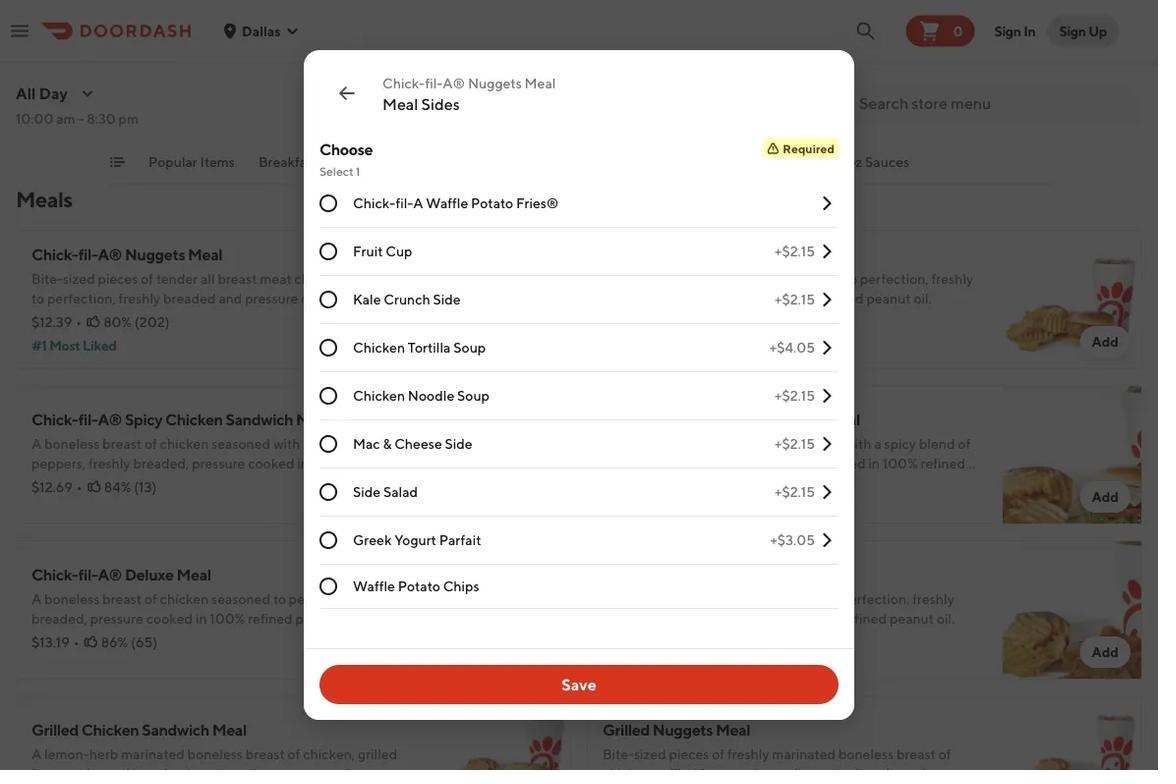 Task type: vqa. For each thing, say whether or not it's contained in the screenshot.
Skewer related to Chicken Skewer
no



Task type: locate. For each thing, give the bounding box(es) containing it.
chick- down berries
[[383, 75, 425, 91]]

chicken, up taste,
[[303, 747, 355, 763]]

parfait up chips
[[439, 532, 481, 549]]

fil- inside choose group
[[396, 195, 413, 211]]

fil- inside chick-fil-a® sandwich meal a boneless breast of chicken seasoned to perfection, freshly breaded, pressure cooked in 100% refined peanut oil.
[[650, 245, 669, 264]]

+$2.15 for soup
[[775, 388, 815, 404]]

with right most on the top left
[[81, 330, 109, 346]]

1 sign from the left
[[994, 23, 1021, 39]]

0 horizontal spatial smoky
[[228, 766, 268, 771]]

1 vertical spatial greek
[[212, 41, 251, 57]]

1 vertical spatial chicken,
[[303, 747, 355, 763]]

84%
[[104, 479, 131, 496]]

0 horizontal spatial served
[[123, 475, 165, 492]]

fil- up peppers,
[[78, 411, 98, 429]]

dialog containing meal sides
[[304, 50, 854, 721]]

1 for from the left
[[31, 766, 49, 771]]

prepared
[[838, 80, 897, 96]]

mac
[[353, 436, 380, 452]]

side right crunch
[[433, 292, 461, 308]]

1 vertical spatial sized
[[634, 747, 666, 763]]

chick- inside 'chick-fil-a® nuggets meal meal sides'
[[383, 75, 425, 91]]

chicken inside chick-fil-a® sandwich meal a boneless breast of chicken seasoned to perfection, freshly breaded, pressure cooked in 100% refined peanut oil.
[[731, 271, 780, 287]]

1 grilled from the left
[[31, 721, 79, 740]]

yogurt inside greek yogurt parfait creamy, organic vanilla bean greek yogurt with fresh berries and your choice of toppings. $6.49
[[77, 15, 124, 34]]

waffle left the fries®
[[426, 195, 468, 211]]

+$2.15 for side
[[775, 292, 815, 308]]

a® up 80%
[[98, 245, 122, 264]]

on down the toasted, at the bottom left
[[199, 495, 215, 511]]

chicken,
[[295, 271, 347, 287], [303, 747, 355, 763], [603, 766, 655, 771]]

100% inside chick-fil-a® nuggets meal bite-sized pieces of tender all breast meat chicken, seasoned to perfection, freshly breaded and pressure cooked in 100% refined peanut oil. available in 8-count, 12-count, or 30-count entrées with choice of dipping sauce.
[[365, 291, 400, 307]]

+$2.15 for cheese
[[775, 436, 815, 452]]

most
[[49, 338, 80, 354]]

1 horizontal spatial pieces
[[669, 747, 709, 763]]

+$3.05
[[770, 532, 815, 549]]

0 horizontal spatial fresh
[[327, 41, 359, 57]]

1 vertical spatial grilled
[[658, 766, 697, 771]]

fil- for chick-fil-a waffle potato fries®
[[396, 195, 413, 211]]

pieces inside chick-fil-a® nuggets meal bite-sized pieces of tender all breast meat chicken, seasoned to perfection, freshly breaded and pressure cooked in 100% refined peanut oil. available in 8-count, 12-count, or 30-count entrées with choice of dipping sauce.
[[98, 271, 138, 287]]

sandwich down (65)
[[142, 721, 209, 740]]

2 vertical spatial greek
[[353, 532, 392, 549]]

10:00 am - 8:30 pm
[[16, 111, 139, 127]]

• right "$13.19"
[[74, 635, 79, 651]]

0 horizontal spatial breaded,
[[133, 456, 189, 472]]

fresh up prepared
[[863, 60, 895, 77]]

pieces for meal
[[98, 271, 138, 287]]

noodle
[[408, 388, 455, 404]]

2 horizontal spatial on
[[353, 766, 369, 771]]

nuggets inside chick-fil-a® nuggets meal bite-sized pieces of tender all breast meat chicken, seasoned to perfection, freshly breaded and pressure cooked in 100% refined peanut oil. available in 8-count, 12-count, or 30-count entrées with choice of dipping sauce.
[[125, 245, 185, 264]]

a® inside 'chick-fil-a® nuggets meal meal sides'
[[443, 75, 465, 91]]

chick- inside chick-fil-a® spicy chicken sandwich meal a boneless breast of chicken seasoned with a spicy blend of peppers, freshly breaded, pressure cooked in 100% refined peanut oil and served on a toasted, buttered bun with dill pickle chips. also available on a multigrain bun.
[[31, 411, 78, 429]]

daily.
[[934, 80, 966, 96]]

fil- up the cup
[[396, 195, 413, 211]]

2 vertical spatial on
[[353, 766, 369, 771]]

grilled
[[31, 721, 79, 740], [603, 721, 650, 740]]

0 vertical spatial pieces
[[859, 41, 899, 57]]

soup
[[454, 340, 486, 356], [457, 388, 490, 404]]

1 vertical spatial choice
[[111, 330, 153, 346]]

a® for bite-
[[98, 245, 122, 264]]

1 horizontal spatial meals
[[342, 154, 378, 170]]

popular items
[[148, 154, 235, 170]]

grilled
[[358, 747, 398, 763], [658, 766, 697, 771]]

seasoned inside chick-fil-a® nuggets meal bite-sized pieces of tender all breast meat chicken, seasoned to perfection, freshly breaded and pressure cooked in 100% refined peanut oil. available in 8-count, 12-count, or 30-count entrées with choice of dipping sauce.
[[350, 271, 409, 287]]

slices,
[[603, 80, 640, 96]]

smoky
[[228, 766, 268, 771], [896, 766, 936, 771]]

1 smoky from the left
[[228, 766, 268, 771]]

0 vertical spatial soup
[[454, 340, 486, 356]]

1 horizontal spatial for
[[700, 766, 717, 771]]

&
[[383, 436, 392, 452]]

1 vertical spatial fresh
[[863, 60, 895, 77]]

parfait inside choose group
[[439, 532, 481, 549]]

for
[[31, 766, 49, 771], [700, 766, 717, 771]]

grilled up lemon-
[[31, 721, 79, 740]]

grilled inside grilled nuggets meal bite-sized pieces of freshly marinated boneless breast of chicken, grilled for a tender and juicy backyard-smoky taste
[[603, 721, 650, 740]]

2 backyard- from the left
[[833, 766, 896, 771]]

chick- inside chick-fil-a® sandwich meal a boneless breast of chicken seasoned to perfection, freshly breaded, pressure cooked in 100% refined peanut oil.
[[603, 245, 650, 264]]

of inside chick-fil-a® sandwich meal a boneless breast of chicken seasoned to perfection, freshly breaded, pressure cooked in 100% refined peanut oil.
[[716, 271, 728, 287]]

breaded, up $12.29 •
[[603, 291, 659, 307]]

fruit
[[679, 41, 705, 57]]

chicken up (109) at the top right of page
[[731, 271, 780, 287]]

1 vertical spatial yogurt
[[394, 532, 437, 549]]

multigrain
[[228, 495, 291, 511]]

100% down spicy
[[311, 456, 347, 472]]

0 vertical spatial grilled
[[358, 747, 398, 763]]

fresh down "strawberry"
[[899, 80, 931, 96]]

nuggets for sides
[[468, 75, 522, 91]]

pressure inside chick-fil-a® spicy chicken sandwich meal a boneless breast of chicken seasoned with a spicy blend of peppers, freshly breaded, pressure cooked in 100% refined peanut oil and served on a toasted, buttered bun with dill pickle chips. also available on a multigrain bun.
[[192, 456, 245, 472]]

sauce.
[[222, 330, 261, 346]]

1 horizontal spatial grilled
[[603, 721, 650, 740]]

fil- up $12.29 •
[[650, 245, 669, 264]]

+$2.15 up +$4.05
[[775, 292, 815, 308]]

1 vertical spatial soup
[[457, 388, 490, 404]]

a® up sides
[[443, 75, 465, 91]]

2 sign from the left
[[1059, 23, 1086, 39]]

tender inside chick-fil-a® nuggets meal bite-sized pieces of tender all breast meat chicken, seasoned to perfection, freshly breaded and pressure cooked in 100% refined peanut oil. available in 8-count, 12-count, or 30-count entrées with choice of dipping sauce.
[[156, 271, 198, 287]]

sandwich up buttered
[[226, 411, 293, 429]]

1 count, from the left
[[236, 310, 276, 326]]

sign left up
[[1059, 23, 1086, 39]]

0 vertical spatial breaded,
[[603, 291, 659, 307]]

2 +$2.15 from the top
[[775, 292, 815, 308]]

save
[[562, 676, 597, 695]]

potato left chips
[[398, 579, 440, 595]]

sign in link
[[983, 11, 1048, 51]]

pressure inside chick-fil-a® sandwich meal a boneless breast of chicken seasoned to perfection, freshly breaded, pressure cooked in 100% refined peanut oil.
[[661, 291, 715, 307]]

• up #1 most liked
[[76, 314, 82, 330]]

oil
[[79, 475, 94, 492]]

parfait for greek yogurt parfait creamy, organic vanilla bean greek yogurt with fresh berries and your choice of toppings. $6.49
[[127, 15, 174, 34]]

potato left the fries®
[[471, 195, 513, 211]]

0 vertical spatial served
[[746, 80, 788, 96]]

1 horizontal spatial marinated
[[772, 747, 836, 763]]

• for chick-fil-a® spicy chicken sandwich meal
[[77, 479, 82, 496]]

soup right tortilla
[[454, 340, 486, 356]]

0 vertical spatial deluxe
[[774, 411, 823, 429]]

a inside chick-fil-a® spicy chicken sandwich meal a boneless breast of chicken seasoned with a spicy blend of peppers, freshly breaded, pressure cooked in 100% refined peanut oil and served on a toasted, buttered bun with dill pickle chips. also available on a multigrain bun.
[[31, 436, 42, 452]]

in inside chick-fil-a® spicy chicken sandwich meal a boneless breast of chicken seasoned with a spicy blend of peppers, freshly breaded, pressure cooked in 100% refined peanut oil and served on a toasted, buttered bun with dill pickle chips. also available on a multigrain bun.
[[297, 456, 309, 472]]

1 vertical spatial breaded
[[603, 611, 655, 627]]

yogurt up waffle potato chips
[[394, 532, 437, 549]]

1 vertical spatial on
[[199, 495, 215, 511]]

mix
[[708, 41, 730, 57]]

sized inside chick-fil-a® nuggets meal bite-sized pieces of tender all breast meat chicken, seasoned to perfection, freshly breaded and pressure cooked in 100% refined peanut oil. available in 8-count, 12-count, or 30-count entrées with choice of dipping sauce.
[[63, 271, 95, 287]]

0 horizontal spatial greek
[[31, 15, 74, 34]]

yogurt up organic
[[77, 15, 124, 34]]

marinated
[[121, 747, 185, 763], [772, 747, 836, 763]]

a®
[[443, 75, 465, 91], [98, 245, 122, 264], [669, 245, 693, 264], [98, 411, 122, 429], [98, 566, 122, 585]]

+$2.15
[[775, 243, 815, 260], [775, 292, 815, 308], [775, 388, 815, 404], [775, 436, 815, 452], [775, 484, 815, 501]]

1 vertical spatial pieces
[[98, 271, 138, 287]]

potato
[[471, 195, 513, 211], [398, 579, 440, 595]]

chicken inside chick-fil-a® spicy chicken sandwich meal a boneless breast of chicken seasoned with a spicy blend of peppers, freshly breaded, pressure cooked in 100% refined peanut oil and served on a toasted, buttered bun with dill pickle chips. also available on a multigrain bun.
[[165, 411, 223, 429]]

add for chick-fil-a® sandwich meal
[[1092, 334, 1119, 350]]

0 horizontal spatial to
[[31, 291, 44, 307]]

served
[[746, 80, 788, 96], [123, 475, 165, 492], [308, 766, 350, 771]]

1 backyard- from the left
[[164, 766, 228, 771]]

chick- down 1
[[353, 195, 396, 211]]

pressure down meat
[[245, 291, 298, 307]]

bite-
[[31, 271, 63, 287], [603, 747, 634, 763]]

fil- down chips.
[[78, 566, 98, 585]]

soup for chicken tortilla soup
[[454, 340, 486, 356]]

boneless chicken tenders seasoned to perfection, freshly breaded and pressure cooked in 100% refined peanut oil. $12.85
[[603, 591, 955, 651]]

deluxe up (65)
[[125, 566, 174, 585]]

greek yogurt parfait
[[353, 532, 481, 549]]

seasoned up kale
[[350, 271, 409, 287]]

1 horizontal spatial oil.
[[914, 291, 932, 307]]

fil- inside chick-fil-a® nuggets meal bite-sized pieces of tender all breast meat chicken, seasoned to perfection, freshly breaded and pressure cooked in 100% refined peanut oil. available in 8-count, 12-count, or 30-count entrées with choice of dipping sauce.
[[78, 245, 98, 264]]

chicken up the toasted, at the bottom left
[[160, 436, 209, 452]]

grilled down save button on the bottom of page
[[603, 721, 650, 740]]

1 horizontal spatial potato
[[471, 195, 513, 211]]

100% up +$4.05
[[781, 291, 816, 307]]

grilled inside the grilled chicken sandwich meal a lemon-herb marinated boneless breast of chicken, grilled for a tender and juicy backyard-smoky taste, served on
[[31, 721, 79, 740]]

2 horizontal spatial to
[[845, 271, 858, 287]]

1 spicy from the left
[[125, 411, 162, 429]]

pressure down tenders
[[685, 611, 738, 627]]

for inside grilled nuggets meal bite-sized pieces of freshly marinated boneless breast of chicken, grilled for a tender and juicy backyard-smoky taste
[[700, 766, 717, 771]]

chicken left tenders
[[662, 591, 711, 608]]

fil- up $12.39 •
[[78, 245, 98, 264]]

0 horizontal spatial backyard-
[[164, 766, 228, 771]]

chicken noodle soup
[[353, 388, 490, 404]]

2 vertical spatial to
[[826, 591, 839, 608]]

dallas button
[[222, 23, 301, 39]]

peanut
[[867, 291, 911, 307], [79, 310, 123, 326], [31, 475, 76, 492], [890, 611, 934, 627]]

1 horizontal spatial count,
[[298, 310, 337, 326]]

0 horizontal spatial nuggets
[[125, 245, 185, 264]]

on inside the grilled chicken sandwich meal a lemon-herb marinated boneless breast of chicken, grilled for a tender and juicy backyard-smoky taste, served on
[[353, 766, 369, 771]]

sandwich inside chick-fil-a® spicy chicken sandwich meal a boneless breast of chicken seasoned with a spicy blend of peppers, freshly breaded, pressure cooked in 100% refined peanut oil and served on a toasted, buttered bun with dill pickle chips. also available on a multigrain bun.
[[226, 411, 293, 429]]

cooked up buttered
[[248, 456, 295, 472]]

fresh inside greek yogurt parfait creamy, organic vanilla bean greek yogurt with fresh berries and your choice of toppings. $6.49
[[327, 41, 359, 57]]

8oz sauces
[[840, 154, 910, 170]]

a® inside chick-fil-a® spicy chicken sandwich meal a boneless breast of chicken seasoned with a spicy blend of peppers, freshly breaded, pressure cooked in 100% refined peanut oil and served on a toasted, buttered bun with dill pickle chips. also available on a multigrain bun.
[[98, 411, 122, 429]]

pressure up the toasted, at the bottom left
[[192, 456, 245, 472]]

0 vertical spatial to
[[845, 271, 858, 287]]

oil. inside chick-fil-a® nuggets meal bite-sized pieces of tender all breast meat chicken, seasoned to perfection, freshly breaded and pressure cooked in 100% refined peanut oil. available in 8-count, 12-count, or 30-count entrées with choice of dipping sauce.
[[126, 310, 144, 326]]

1 horizontal spatial on
[[199, 495, 215, 511]]

chicken, inside the grilled chicken sandwich meal a lemon-herb marinated boneless breast of chicken, grilled for a tender and juicy backyard-smoky taste, served on
[[303, 747, 355, 763]]

+$2.15 down kid's meals button
[[775, 243, 815, 260]]

1 juicy from the left
[[132, 766, 161, 771]]

breast
[[218, 271, 257, 287], [674, 271, 713, 287], [102, 436, 142, 452], [246, 747, 285, 763], [897, 747, 936, 763]]

count, left or
[[298, 310, 337, 326]]

oil. inside chick-fil-a® sandwich meal a boneless breast of chicken seasoned to perfection, freshly breaded, pressure cooked in 100% refined peanut oil.
[[914, 291, 932, 307]]

a® up 83%
[[669, 245, 693, 264]]

pressure up 83%
[[661, 291, 715, 307]]

2 horizontal spatial pieces
[[859, 41, 899, 57]]

2 horizontal spatial chicken
[[731, 271, 780, 287]]

seasoned right tenders
[[764, 591, 823, 608]]

mac & cheese side
[[353, 436, 473, 452]]

chick- up $12.39 •
[[31, 245, 78, 264]]

dialog
[[304, 50, 854, 721]]

0 horizontal spatial count,
[[236, 310, 276, 326]]

seasoned up +$4.05
[[783, 271, 842, 287]]

83%
[[675, 314, 701, 330]]

refined
[[819, 291, 864, 307], [31, 310, 76, 326], [350, 456, 394, 472], [842, 611, 887, 627]]

boneless inside grilled nuggets meal bite-sized pieces of freshly marinated boneless breast of chicken, grilled for a tender and juicy backyard-smoky taste
[[839, 747, 894, 763]]

fil- inside 'chick-fil-a® nuggets meal meal sides'
[[425, 75, 443, 91]]

buttered
[[250, 475, 305, 492]]

pieces inside a nutritious fruit mix made with chopped pieces of red and green apples, mandarin orange segments, fresh strawberry slices, and blueberries, served chilled. prepared fresh daily.
[[859, 41, 899, 57]]

1 vertical spatial perfection,
[[47, 291, 116, 307]]

1 horizontal spatial breaded
[[603, 611, 655, 627]]

in inside boneless chicken tenders seasoned to perfection, freshly breaded and pressure cooked in 100% refined peanut oil. $12.85
[[790, 611, 801, 627]]

cooked inside chick-fil-a® nuggets meal bite-sized pieces of tender all breast meat chicken, seasoned to perfection, freshly breaded and pressure cooked in 100% refined peanut oil. available in 8-count, 12-count, or 30-count entrées with choice of dipping sauce.
[[301, 291, 348, 307]]

boneless inside chick-fil-a® spicy chicken sandwich meal a boneless breast of chicken seasoned with a spicy blend of peppers, freshly breaded, pressure cooked in 100% refined peanut oil and served on a toasted, buttered bun with dill pickle chips. also available on a multigrain bun.
[[44, 436, 100, 452]]

sized inside grilled nuggets meal bite-sized pieces of freshly marinated boneless breast of chicken, grilled for a tender and juicy backyard-smoky taste
[[634, 747, 666, 763]]

breaded down the boneless
[[603, 611, 655, 627]]

in up bun
[[297, 456, 309, 472]]

0 vertical spatial breaded
[[163, 291, 216, 307]]

0 horizontal spatial for
[[31, 766, 49, 771]]

fil- up sides
[[425, 75, 443, 91]]

2 vertical spatial nuggets
[[653, 721, 713, 740]]

1 vertical spatial chicken
[[160, 436, 209, 452]]

add button for chick-fil-a® sandwich meal
[[1080, 326, 1131, 358]]

breaded
[[163, 291, 216, 307], [603, 611, 655, 627]]

1 horizontal spatial yogurt
[[394, 532, 437, 549]]

1 vertical spatial waffle
[[353, 579, 395, 595]]

chick- inside choose group
[[353, 195, 396, 211]]

3 +$2.15 from the top
[[775, 388, 815, 404]]

breakfast
[[259, 154, 318, 170]]

chick- for chick-fil-a® deluxe meal
[[31, 566, 78, 585]]

0 horizontal spatial potato
[[398, 579, 440, 595]]

sandwich inside chick-fil-a® sandwich meal a boneless breast of chicken seasoned to perfection, freshly breaded, pressure cooked in 100% refined peanut oil.
[[696, 245, 764, 264]]

cooked up or
[[301, 291, 348, 307]]

spicy
[[125, 411, 162, 429], [603, 411, 640, 429]]

0 vertical spatial bite-
[[31, 271, 63, 287]]

1 vertical spatial breaded,
[[133, 456, 189, 472]]

refined inside chick-fil-a® sandwich meal a boneless breast of chicken seasoned to perfection, freshly breaded, pressure cooked in 100% refined peanut oil.
[[819, 291, 864, 307]]

pickle
[[31, 495, 69, 511]]

add for chick-fil-a® deluxe meal
[[521, 645, 548, 661]]

fresh left berries
[[327, 41, 359, 57]]

0
[[953, 23, 963, 39]]

count,
[[236, 310, 276, 326], [298, 310, 337, 326]]

spicy down $12.29
[[603, 411, 640, 429]]

2 grilled from the left
[[603, 721, 650, 740]]

herb
[[89, 747, 118, 763]]

add button
[[509, 87, 560, 118], [1080, 326, 1131, 358], [1080, 482, 1131, 513], [509, 637, 560, 669], [1080, 637, 1131, 669]]

fil- for chick-fil-a® sandwich meal a boneless breast of chicken seasoned to perfection, freshly breaded, pressure cooked in 100% refined peanut oil.
[[650, 245, 669, 264]]

juicy
[[132, 766, 161, 771], [801, 766, 830, 771]]

soup right noodle
[[457, 388, 490, 404]]

$12.29 •
[[603, 314, 653, 330]]

of inside a nutritious fruit mix made with chopped pieces of red and green apples, mandarin orange segments, fresh strawberry slices, and blueberries, served chilled. prepared fresh daily.
[[902, 41, 915, 57]]

breaded, up (13)
[[133, 456, 189, 472]]

4 +$2.15 from the top
[[775, 436, 815, 452]]

0 horizontal spatial grilled
[[358, 747, 398, 763]]

pieces
[[859, 41, 899, 57], [98, 271, 138, 287], [669, 747, 709, 763]]

seasoned up the toasted, at the bottom left
[[212, 436, 271, 452]]

yogurt for greek yogurt parfait creamy, organic vanilla bean greek yogurt with fresh berries and your choice of toppings. $6.49
[[77, 15, 124, 34]]

10:00
[[16, 111, 54, 127]]

100% up 30-
[[365, 291, 400, 307]]

(109)
[[704, 314, 737, 330]]

perfection, inside chick-fil-a® sandwich meal a boneless breast of chicken seasoned to perfection, freshly breaded, pressure cooked in 100% refined peanut oil.
[[860, 271, 929, 287]]

choice down available
[[111, 330, 153, 346]]

breaded, inside chick-fil-a® spicy chicken sandwich meal a boneless breast of chicken seasoned with a spicy blend of peppers, freshly breaded, pressure cooked in 100% refined peanut oil and served on a toasted, buttered bun with dill pickle chips. also available on a multigrain bun.
[[133, 456, 189, 472]]

count, up sauce.
[[236, 310, 276, 326]]

a® up 86% at the bottom of page
[[98, 566, 122, 585]]

boneless
[[616, 271, 671, 287], [44, 436, 100, 452], [187, 747, 243, 763], [839, 747, 894, 763]]

1 horizontal spatial nuggets
[[468, 75, 522, 91]]

on up available
[[168, 475, 184, 492]]

+$2.15 down +$4.05
[[775, 388, 815, 404]]

a® up the "84%"
[[98, 411, 122, 429]]

fruit
[[353, 243, 383, 260]]

2 horizontal spatial served
[[746, 80, 788, 96]]

bite- up $12.39
[[31, 271, 63, 287]]

•
[[76, 314, 82, 330], [647, 314, 653, 330], [77, 479, 82, 496], [74, 635, 79, 651]]

with up the orange at the right top of page
[[770, 41, 798, 57]]

0 vertical spatial waffle
[[426, 195, 468, 211]]

• right $12.29
[[647, 314, 653, 330]]

chick- for chick-fil-a waffle potato fries®
[[353, 195, 396, 211]]

served down the orange at the right top of page
[[746, 80, 788, 96]]

0 vertical spatial yogurt
[[77, 15, 124, 34]]

fruit cup image
[[1003, 0, 1143, 130]]

2 vertical spatial side
[[353, 484, 381, 501]]

greek down dallas popup button
[[212, 41, 251, 57]]

peanut inside chick-fil-a® sandwich meal a boneless breast of chicken seasoned to perfection, freshly breaded, pressure cooked in 100% refined peanut oil.
[[867, 291, 911, 307]]

sign inside 'sign in' link
[[994, 23, 1021, 39]]

chick-fil-a® sandwich meal a boneless breast of chicken seasoned to perfection, freshly breaded, pressure cooked in 100% refined peanut oil.
[[603, 245, 974, 307]]

0 horizontal spatial yogurt
[[77, 15, 124, 34]]

taste,
[[271, 766, 305, 771]]

a inside grilled nuggets meal bite-sized pieces of freshly marinated boneless breast of chicken, grilled for a tender and juicy backyard-smoky taste
[[720, 766, 727, 771]]

1 horizontal spatial sized
[[634, 747, 666, 763]]

1 horizontal spatial smoky
[[896, 766, 936, 771]]

+$2.15 down spicy chicken sandwich deluxe meal
[[775, 436, 815, 452]]

1 +$2.15 from the top
[[775, 243, 815, 260]]

0 vertical spatial choice
[[88, 60, 130, 77]]

2 smoky from the left
[[896, 766, 936, 771]]

• right the $12.69
[[77, 479, 82, 496]]

served up also
[[123, 475, 165, 492]]

with inside a nutritious fruit mix made with chopped pieces of red and green apples, mandarin orange segments, fresh strawberry slices, and blueberries, served chilled. prepared fresh daily.
[[770, 41, 798, 57]]

strawberry
[[898, 60, 964, 77]]

1 horizontal spatial sign
[[1059, 23, 1086, 39]]

of inside the grilled chicken sandwich meal a lemon-herb marinated boneless breast of chicken, grilled for a tender and juicy backyard-smoky taste, served on
[[288, 747, 300, 763]]

parfait for greek yogurt parfait
[[439, 532, 481, 549]]

entrées
[[31, 330, 79, 346]]

toppings.
[[148, 60, 206, 77]]

0 vertical spatial greek
[[31, 15, 74, 34]]

0 horizontal spatial deluxe
[[125, 566, 174, 585]]

0 vertical spatial chicken,
[[295, 271, 347, 287]]

of
[[902, 41, 915, 57], [133, 60, 145, 77], [141, 271, 154, 287], [716, 271, 728, 287], [156, 330, 168, 346], [144, 436, 157, 452], [387, 436, 399, 452], [288, 747, 300, 763], [712, 747, 725, 763], [939, 747, 951, 763]]

None radio
[[320, 291, 337, 309]]

on right taste,
[[353, 766, 369, 771]]

pieces for made
[[859, 41, 899, 57]]

in inside chick-fil-a® sandwich meal a boneless breast of chicken seasoned to perfection, freshly breaded, pressure cooked in 100% refined peanut oil.
[[767, 291, 778, 307]]

None radio
[[320, 243, 337, 261], [320, 339, 337, 357], [320, 387, 337, 405], [320, 436, 337, 453], [320, 484, 337, 501], [320, 532, 337, 550], [320, 243, 337, 261], [320, 339, 337, 357], [320, 387, 337, 405], [320, 436, 337, 453], [320, 484, 337, 501], [320, 532, 337, 550]]

0 horizontal spatial spicy
[[125, 411, 162, 429]]

fil- for chick-fil-a® nuggets meal bite-sized pieces of tender all breast meat chicken, seasoned to perfection, freshly breaded and pressure cooked in 100% refined peanut oil. available in 8-count, 12-count, or 30-count entrées with choice of dipping sauce.
[[78, 245, 98, 264]]

a
[[303, 436, 311, 452], [186, 475, 194, 492], [218, 495, 225, 511], [52, 766, 59, 771], [720, 766, 727, 771]]

1 horizontal spatial fresh
[[863, 60, 895, 77]]

100% down the +$3.05
[[804, 611, 840, 627]]

0 vertical spatial fresh
[[327, 41, 359, 57]]

a® for a
[[669, 245, 693, 264]]

2 marinated from the left
[[772, 747, 836, 763]]

1 marinated from the left
[[121, 747, 185, 763]]

sign for sign in
[[994, 23, 1021, 39]]

2 for from the left
[[700, 766, 717, 771]]

0 horizontal spatial marinated
[[121, 747, 185, 763]]

1 horizontal spatial bite-
[[603, 747, 634, 763]]

red
[[917, 41, 938, 57]]

greek
[[31, 15, 74, 34], [212, 41, 251, 57], [353, 532, 392, 549]]

fil- for chick-fil-a® spicy chicken sandwich meal a boneless breast of chicken seasoned with a spicy blend of peppers, freshly breaded, pressure cooked in 100% refined peanut oil and served on a toasted, buttered bun with dill pickle chips. also available on a multigrain bun.
[[78, 411, 98, 429]]

marinated inside the grilled chicken sandwich meal a lemon-herb marinated boneless breast of chicken, grilled for a tender and juicy backyard-smoky taste, served on
[[121, 747, 185, 763]]

cooked down tenders
[[741, 611, 787, 627]]

peppers,
[[31, 456, 86, 472]]

spicy up (13)
[[125, 411, 162, 429]]

parfait up vanilla
[[127, 15, 174, 34]]

with right yogurt
[[297, 41, 325, 57]]

chicken, inside chick-fil-a® nuggets meal bite-sized pieces of tender all breast meat chicken, seasoned to perfection, freshly breaded and pressure cooked in 100% refined peanut oil. available in 8-count, 12-count, or 30-count entrées with choice of dipping sauce.
[[295, 271, 347, 287]]

2 horizontal spatial nuggets
[[653, 721, 713, 740]]

0 horizontal spatial sign
[[994, 23, 1021, 39]]

chick-fil-a® spicy chicken sandwich meal image
[[432, 385, 571, 525]]

+$2.15 up the +$3.05
[[775, 484, 815, 501]]

chicken, down save button on the bottom of page
[[603, 766, 655, 771]]

chick- up $12.29 •
[[603, 245, 650, 264]]

2 vertical spatial fresh
[[899, 80, 931, 96]]

chicken, inside grilled nuggets meal bite-sized pieces of freshly marinated boneless breast of chicken, grilled for a tender and juicy backyard-smoky taste
[[603, 766, 655, 771]]

in down the +$3.05
[[790, 611, 801, 627]]

with left dill
[[335, 475, 362, 492]]

fil- for chick-fil-a® nuggets meal meal sides
[[425, 75, 443, 91]]

1 horizontal spatial breaded,
[[603, 291, 659, 307]]

sandwich up (109) at the top right of page
[[696, 245, 764, 264]]

back image
[[335, 82, 359, 105]]

chicken, right meat
[[295, 271, 347, 287]]

fries®
[[516, 195, 559, 211]]

a® for meal
[[443, 75, 465, 91]]

nutritious
[[616, 41, 676, 57]]

2 horizontal spatial meals
[[779, 154, 816, 170]]

a® inside chick-fil-a® sandwich meal a boneless breast of chicken seasoned to perfection, freshly breaded, pressure cooked in 100% refined peanut oil.
[[669, 245, 693, 264]]

available
[[141, 495, 196, 511]]

grilled for grilled nuggets meal
[[603, 721, 650, 740]]

tender inside the grilled chicken sandwich meal a lemon-herb marinated boneless breast of chicken, grilled for a tender and juicy backyard-smoky taste, served on
[[62, 766, 103, 771]]

a inside the grilled chicken sandwich meal a lemon-herb marinated boneless breast of chicken, grilled for a tender and juicy backyard-smoky taste, served on
[[31, 747, 42, 763]]

chicken inside the grilled chicken sandwich meal a lemon-herb marinated boneless breast of chicken, grilled for a tender and juicy backyard-smoky taste, served on
[[81, 721, 139, 740]]

breaded inside chick-fil-a® nuggets meal bite-sized pieces of tender all breast meat chicken, seasoned to perfection, freshly breaded and pressure cooked in 100% refined peanut oil. available in 8-count, 12-count, or 30-count entrées with choice of dipping sauce.
[[163, 291, 216, 307]]

breast inside grilled nuggets meal bite-sized pieces of freshly marinated boneless breast of chicken, grilled for a tender and juicy backyard-smoky taste
[[897, 747, 936, 763]]

served inside chick-fil-a® spicy chicken sandwich meal a boneless breast of chicken seasoned with a spicy blend of peppers, freshly breaded, pressure cooked in 100% refined peanut oil and served on a toasted, buttered bun with dill pickle chips. also available on a multigrain bun.
[[123, 475, 165, 492]]

0 horizontal spatial breaded
[[163, 291, 216, 307]]

2 horizontal spatial greek
[[353, 532, 392, 549]]

chick-fil-a waffle potato fries®
[[353, 195, 559, 211]]

add button for greek yogurt parfait
[[509, 87, 560, 118]]

in up +$4.05
[[767, 291, 778, 307]]

1 horizontal spatial spicy
[[603, 411, 640, 429]]

1 vertical spatial served
[[123, 475, 165, 492]]

0 vertical spatial nuggets
[[468, 75, 522, 91]]

side right cheese
[[445, 436, 473, 452]]

dipping
[[171, 330, 219, 346]]

tortilla
[[408, 340, 451, 356]]

deluxe down +$4.05
[[774, 411, 823, 429]]

Item Search search field
[[859, 92, 1127, 114]]

chick- for chick-fil-a® nuggets meal bite-sized pieces of tender all breast meat chicken, seasoned to perfection, freshly breaded and pressure cooked in 100% refined peanut oil. available in 8-count, 12-count, or 30-count entrées with choice of dipping sauce.
[[31, 245, 78, 264]]

breaded,
[[603, 291, 659, 307], [133, 456, 189, 472]]

1 vertical spatial to
[[31, 291, 44, 307]]

2 horizontal spatial tender
[[730, 766, 772, 771]]

bean
[[178, 41, 209, 57]]

add for greek yogurt parfait
[[521, 94, 548, 110]]

yogurt
[[77, 15, 124, 34], [394, 532, 437, 549]]

• for chick-fil-a® sandwich meal
[[647, 314, 653, 330]]

sandwich
[[696, 245, 764, 264], [226, 411, 293, 429], [704, 411, 771, 429], [142, 721, 209, 740]]

meal inside chick-fil-a® sandwich meal a boneless breast of chicken seasoned to perfection, freshly breaded, pressure cooked in 100% refined peanut oil.
[[766, 245, 801, 264]]

sign up
[[1059, 23, 1107, 39]]

soup for chicken noodle soup
[[457, 388, 490, 404]]

#1
[[31, 338, 47, 354]]

1 horizontal spatial backyard-
[[833, 766, 896, 771]]

cooked up (109) at the top right of page
[[718, 291, 764, 307]]

1 horizontal spatial to
[[826, 591, 839, 608]]

0 horizontal spatial juicy
[[132, 766, 161, 771]]

sign left in
[[994, 23, 1021, 39]]

0 horizontal spatial oil.
[[126, 310, 144, 326]]

1 vertical spatial oil.
[[126, 310, 144, 326]]

0 horizontal spatial grilled
[[31, 721, 79, 740]]

dill
[[365, 475, 384, 492]]

breakfast button
[[259, 152, 318, 184]]

green
[[603, 60, 639, 77]]

greek inside choose group
[[353, 532, 392, 549]]

add for spicy chicken sandwich deluxe meal
[[1092, 489, 1119, 505]]

2 spicy from the left
[[603, 411, 640, 429]]

0 horizontal spatial pieces
[[98, 271, 138, 287]]

waffle right waffle potato chips radio
[[353, 579, 395, 595]]

required
[[783, 142, 835, 155]]

2 juicy from the left
[[801, 766, 830, 771]]

2 vertical spatial perfection,
[[841, 591, 910, 608]]

orange
[[750, 60, 794, 77]]

in up or
[[350, 291, 362, 307]]

bite- down save button on the bottom of page
[[603, 747, 634, 763]]

1 horizontal spatial tender
[[156, 271, 198, 287]]

choice down organic
[[88, 60, 130, 77]]

freshly inside grilled nuggets meal bite-sized pieces of freshly marinated boneless breast of chicken, grilled for a tender and juicy backyard-smoky taste
[[728, 747, 769, 763]]

served right taste,
[[308, 766, 350, 771]]

breaded up available
[[163, 291, 216, 307]]

0 vertical spatial on
[[168, 475, 184, 492]]

chick-fil-a® deluxe meal image
[[432, 541, 571, 680]]

2 vertical spatial oil.
[[937, 611, 955, 627]]



Task type: describe. For each thing, give the bounding box(es) containing it.
a inside the grilled chicken sandwich meal a lemon-herb marinated boneless breast of chicken, grilled for a tender and juicy backyard-smoky taste, served on
[[52, 766, 59, 771]]

(202)
[[135, 314, 170, 330]]

greek yogurt parfait image
[[432, 0, 571, 130]]

2 count, from the left
[[298, 310, 337, 326]]

grilled inside the grilled chicken sandwich meal a lemon-herb marinated boneless breast of chicken, grilled for a tender and juicy backyard-smoky taste, served on
[[358, 747, 398, 763]]

oil. inside boneless chicken tenders seasoned to perfection, freshly breaded and pressure cooked in 100% refined peanut oil. $12.85
[[937, 611, 955, 627]]

toasted,
[[196, 475, 247, 492]]

dallas
[[242, 23, 281, 39]]

yogurt
[[253, 41, 295, 57]]

peanut inside chick-fil-a® spicy chicken sandwich meal a boneless breast of chicken seasoned with a spicy blend of peppers, freshly breaded, pressure cooked in 100% refined peanut oil and served on a toasted, buttered bun with dill pickle chips. also available on a multigrain bun.
[[31, 475, 76, 492]]

bun.
[[294, 495, 322, 511]]

choice inside greek yogurt parfait creamy, organic vanilla bean greek yogurt with fresh berries and your choice of toppings. $6.49
[[88, 60, 130, 77]]

popular items button
[[148, 152, 235, 184]]

chick-fil-a® sandwich meal image
[[1003, 230, 1143, 370]]

chick-n-strips® meal image
[[1003, 541, 1143, 680]]

chips
[[443, 579, 479, 595]]

freshly inside chick-fil-a® spicy chicken sandwich meal a boneless breast of chicken seasoned with a spicy blend of peppers, freshly breaded, pressure cooked in 100% refined peanut oil and served on a toasted, buttered bun with dill pickle chips. also available on a multigrain bun.
[[89, 456, 130, 472]]

in
[[1024, 23, 1036, 39]]

choose select 1
[[320, 140, 373, 178]]

sign for sign up
[[1059, 23, 1086, 39]]

nuggets for sized
[[125, 245, 185, 264]]

chick- for chick-fil-a® spicy chicken sandwich meal a boneless breast of chicken seasoned with a spicy blend of peppers, freshly breaded, pressure cooked in 100% refined peanut oil and served on a toasted, buttered bun with dill pickle chips. also available on a multigrain bun.
[[31, 411, 78, 429]]

berries
[[361, 41, 404, 57]]

1 horizontal spatial greek
[[212, 41, 251, 57]]

spicy chicken sandwich deluxe meal image
[[1003, 385, 1143, 525]]

• for chick-fil-a® nuggets meal
[[76, 314, 82, 330]]

with inside greek yogurt parfait creamy, organic vanilla bean greek yogurt with fresh berries and your choice of toppings. $6.49
[[297, 41, 325, 57]]

and inside grilled nuggets meal bite-sized pieces of freshly marinated boneless breast of chicken, grilled for a tender and juicy backyard-smoky taste
[[775, 766, 798, 771]]

and inside the grilled chicken sandwich meal a lemon-herb marinated boneless breast of chicken, grilled for a tender and juicy backyard-smoky taste, served on
[[106, 766, 130, 771]]

chips.
[[72, 495, 108, 511]]

$12.69 •
[[31, 479, 82, 496]]

grilled inside grilled nuggets meal bite-sized pieces of freshly marinated boneless breast of chicken, grilled for a tender and juicy backyard-smoky taste
[[658, 766, 697, 771]]

up
[[1089, 23, 1107, 39]]

seasoned inside chick-fil-a® sandwich meal a boneless breast of chicken seasoned to perfection, freshly breaded, pressure cooked in 100% refined peanut oil.
[[783, 271, 842, 287]]

greek for greek yogurt parfait creamy, organic vanilla bean greek yogurt with fresh berries and your choice of toppings. $6.49
[[31, 15, 74, 34]]

and inside chick-fil-a® nuggets meal bite-sized pieces of tender all breast meat chicken, seasoned to perfection, freshly breaded and pressure cooked in 100% refined peanut oil. available in 8-count, 12-count, or 30-count entrées with choice of dipping sauce.
[[219, 291, 242, 307]]

chicken inside boneless chicken tenders seasoned to perfection, freshly breaded and pressure cooked in 100% refined peanut oil. $12.85
[[662, 591, 711, 608]]

pressure inside chick-fil-a® nuggets meal bite-sized pieces of tender all breast meat chicken, seasoned to perfection, freshly breaded and pressure cooked in 100% refined peanut oil. available in 8-count, 12-count, or 30-count entrées with choice of dipping sauce.
[[245, 291, 298, 307]]

blueberries,
[[669, 80, 743, 96]]

with up buttered
[[273, 436, 301, 452]]

$12.39
[[31, 314, 72, 330]]

yogurt for greek yogurt parfait
[[394, 532, 437, 549]]

smoky inside grilled nuggets meal bite-sized pieces of freshly marinated boneless breast of chicken, grilled for a tender and juicy backyard-smoky taste
[[896, 766, 936, 771]]

2 horizontal spatial fresh
[[899, 80, 931, 96]]

grilled nuggets meal image
[[1003, 696, 1143, 771]]

waffle potato chips
[[353, 579, 479, 595]]

kid's
[[746, 154, 776, 170]]

liked
[[83, 338, 117, 354]]

freshly inside chick-fil-a® nuggets meal bite-sized pieces of tender all breast meat chicken, seasoned to perfection, freshly breaded and pressure cooked in 100% refined peanut oil. available in 8-count, 12-count, or 30-count entrées with choice of dipping sauce.
[[119, 291, 161, 307]]

sandwich down +$4.05
[[704, 411, 771, 429]]

$13.19 •
[[31, 635, 79, 651]]

and inside boneless chicken tenders seasoned to perfection, freshly breaded and pressure cooked in 100% refined peanut oil. $12.85
[[658, 611, 682, 627]]

seasoned inside chick-fil-a® spicy chicken sandwich meal a boneless breast of chicken seasoned with a spicy blend of peppers, freshly breaded, pressure cooked in 100% refined peanut oil and served on a toasted, buttered bun with dill pickle chips. also available on a multigrain bun.
[[212, 436, 271, 452]]

marinated inside grilled nuggets meal bite-sized pieces of freshly marinated boneless breast of chicken, grilled for a tender and juicy backyard-smoky taste
[[772, 747, 836, 763]]

bite- inside chick-fil-a® nuggets meal bite-sized pieces of tender all breast meat chicken, seasoned to perfection, freshly breaded and pressure cooked in 100% refined peanut oil. available in 8-count, 12-count, or 30-count entrées with choice of dipping sauce.
[[31, 271, 63, 287]]

100% inside boneless chicken tenders seasoned to perfection, freshly breaded and pressure cooked in 100% refined peanut oil. $12.85
[[804, 611, 840, 627]]

$12.69
[[31, 479, 73, 496]]

86% (65)
[[101, 635, 157, 651]]

peanut inside boneless chicken tenders seasoned to perfection, freshly breaded and pressure cooked in 100% refined peanut oil. $12.85
[[890, 611, 934, 627]]

sauces
[[865, 154, 910, 170]]

chicken inside chick-fil-a® spicy chicken sandwich meal a boneless breast of chicken seasoned with a spicy blend of peppers, freshly breaded, pressure cooked in 100% refined peanut oil and served on a toasted, buttered bun with dill pickle chips. also available on a multigrain bun.
[[160, 436, 209, 452]]

spicy inside chick-fil-a® spicy chicken sandwich meal a boneless breast of chicken seasoned with a spicy blend of peppers, freshly breaded, pressure cooked in 100% refined peanut oil and served on a toasted, buttered bun with dill pickle chips. also available on a multigrain bun.
[[125, 411, 162, 429]]

available
[[147, 310, 205, 326]]

vanilla
[[135, 41, 175, 57]]

popular
[[148, 154, 197, 170]]

choose
[[320, 140, 373, 159]]

0 horizontal spatial waffle
[[353, 579, 395, 595]]

5 +$2.15 from the top
[[775, 484, 815, 501]]

100% inside chick-fil-a® spicy chicken sandwich meal a boneless breast of chicken seasoned with a spicy blend of peppers, freshly breaded, pressure cooked in 100% refined peanut oil and served on a toasted, buttered bun with dill pickle chips. also available on a multigrain bun.
[[311, 456, 347, 472]]

refined inside chick-fil-a® nuggets meal bite-sized pieces of tender all breast meat chicken, seasoned to perfection, freshly breaded and pressure cooked in 100% refined peanut oil. available in 8-count, 12-count, or 30-count entrées with choice of dipping sauce.
[[31, 310, 76, 326]]

-
[[78, 111, 84, 127]]

chick- for chick-fil-a® nuggets meal meal sides
[[383, 75, 425, 91]]

0 vertical spatial potato
[[471, 195, 513, 211]]

chick-fil-a® nuggets meal image
[[432, 230, 571, 370]]

tender inside grilled nuggets meal bite-sized pieces of freshly marinated boneless breast of chicken, grilled for a tender and juicy backyard-smoky taste
[[730, 766, 772, 771]]

0 button
[[906, 15, 975, 47]]

30-
[[356, 310, 379, 326]]

refined inside chick-fil-a® spicy chicken sandwich meal a boneless breast of chicken seasoned with a spicy blend of peppers, freshly breaded, pressure cooked in 100% refined peanut oil and served on a toasted, buttered bun with dill pickle chips. also available on a multigrain bun.
[[350, 456, 394, 472]]

$12.39 •
[[31, 314, 82, 330]]

$13.19
[[31, 635, 70, 651]]

(65)
[[131, 635, 157, 651]]

to inside chick-fil-a® sandwich meal a boneless breast of chicken seasoned to perfection, freshly breaded, pressure cooked in 100% refined peanut oil.
[[845, 271, 858, 287]]

meat
[[260, 271, 292, 287]]

choose group
[[320, 139, 839, 610]]

100% inside chick-fil-a® sandwich meal a boneless breast of chicken seasoned to perfection, freshly breaded, pressure cooked in 100% refined peanut oil.
[[781, 291, 816, 307]]

refined inside boneless chicken tenders seasoned to perfection, freshly breaded and pressure cooked in 100% refined peanut oil. $12.85
[[842, 611, 887, 627]]

perfection, inside boneless chicken tenders seasoned to perfection, freshly breaded and pressure cooked in 100% refined peanut oil. $12.85
[[841, 591, 910, 608]]

blend
[[348, 436, 384, 452]]

crunch
[[384, 292, 430, 308]]

and inside chick-fil-a® spicy chicken sandwich meal a boneless breast of chicken seasoned with a spicy blend of peppers, freshly breaded, pressure cooked in 100% refined peanut oil and served on a toasted, buttered bun with dill pickle chips. also available on a multigrain bun.
[[96, 475, 120, 492]]

cooked inside chick-fil-a® sandwich meal a boneless breast of chicken seasoned to perfection, freshly breaded, pressure cooked in 100% refined peanut oil.
[[718, 291, 764, 307]]

boneless
[[603, 591, 659, 608]]

breaded, inside chick-fil-a® sandwich meal a boneless breast of chicken seasoned to perfection, freshly breaded, pressure cooked in 100% refined peanut oil.
[[603, 291, 659, 307]]

peanut inside chick-fil-a® nuggets meal bite-sized pieces of tender all breast meat chicken, seasoned to perfection, freshly breaded and pressure cooked in 100% refined peanut oil. available in 8-count, 12-count, or 30-count entrées with choice of dipping sauce.
[[79, 310, 123, 326]]

breast inside chick-fil-a® spicy chicken sandwich meal a boneless breast of chicken seasoned with a spicy blend of peppers, freshly breaded, pressure cooked in 100% refined peanut oil and served on a toasted, buttered bun with dill pickle chips. also available on a multigrain bun.
[[102, 436, 142, 452]]

to inside boneless chicken tenders seasoned to perfection, freshly breaded and pressure cooked in 100% refined peanut oil. $12.85
[[826, 591, 839, 608]]

boneless inside the grilled chicken sandwich meal a lemon-herb marinated boneless breast of chicken, grilled for a tender and juicy backyard-smoky taste, served on
[[187, 747, 243, 763]]

am
[[56, 111, 75, 127]]

pm
[[119, 111, 139, 127]]

Chick-fil-A Waffle Potato Fries® radio
[[320, 195, 337, 212]]

served for sandwich
[[308, 766, 350, 771]]

kale crunch side
[[353, 292, 461, 308]]

breaded inside boneless chicken tenders seasoned to perfection, freshly breaded and pressure cooked in 100% refined peanut oil. $12.85
[[603, 611, 655, 627]]

freshly inside chick-fil-a® sandwich meal a boneless breast of chicken seasoned to perfection, freshly breaded, pressure cooked in 100% refined peanut oil.
[[932, 271, 974, 287]]

a inside choose group
[[413, 195, 423, 211]]

pressure inside boneless chicken tenders seasoned to perfection, freshly breaded and pressure cooked in 100% refined peanut oil. $12.85
[[685, 611, 738, 627]]

all
[[201, 271, 215, 287]]

and inside greek yogurt parfait creamy, organic vanilla bean greek yogurt with fresh berries and your choice of toppings. $6.49
[[31, 60, 55, 77]]

kid's meals button
[[746, 152, 816, 184]]

perfection, inside chick-fil-a® nuggets meal bite-sized pieces of tender all breast meat chicken, seasoned to perfection, freshly breaded and pressure cooked in 100% refined peanut oil. available in 8-count, 12-count, or 30-count entrées with choice of dipping sauce.
[[47, 291, 116, 307]]

$12.85
[[603, 635, 644, 651]]

8oz
[[840, 154, 863, 170]]

save button
[[320, 666, 839, 705]]

cheese
[[395, 436, 442, 452]]

deluxe for a®
[[125, 566, 174, 585]]

86%
[[101, 635, 128, 651]]

also
[[111, 495, 138, 511]]

deluxe for sandwich
[[774, 411, 823, 429]]

greek for greek yogurt parfait
[[353, 532, 392, 549]]

lemon-
[[44, 747, 89, 763]]

chick-fil-a® nuggets meal bite-sized pieces of tender all breast meat chicken, seasoned to perfection, freshly breaded and pressure cooked in 100% refined peanut oil. available in 8-count, 12-count, or 30-count entrées with choice of dipping sauce.
[[31, 245, 416, 346]]

#1 most liked
[[31, 338, 117, 354]]

sandwich inside the grilled chicken sandwich meal a lemon-herb marinated boneless breast of chicken, grilled for a tender and juicy backyard-smoky taste, served on
[[142, 721, 209, 740]]

grilled for grilled chicken sandwich meal
[[31, 721, 79, 740]]

kale
[[353, 292, 381, 308]]

chick- for chick-fil-a® sandwich meal a boneless breast of chicken seasoned to perfection, freshly breaded, pressure cooked in 100% refined peanut oil.
[[603, 245, 650, 264]]

80%
[[103, 314, 132, 330]]

juicy inside the grilled chicken sandwich meal a lemon-herb marinated boneless breast of chicken, grilled for a tender and juicy backyard-smoky taste, served on
[[132, 766, 161, 771]]

0 horizontal spatial meals
[[16, 187, 72, 212]]

+$4.05
[[770, 340, 815, 356]]

8oz sauces button
[[840, 152, 910, 184]]

83% (109)
[[675, 314, 737, 330]]

1
[[356, 164, 360, 178]]

select
[[320, 164, 353, 178]]

grilled chicken sandwich meal image
[[432, 696, 571, 771]]

fil- for chick-fil-a® deluxe meal
[[78, 566, 98, 585]]

none radio inside choose group
[[320, 291, 337, 309]]

open menu image
[[8, 19, 31, 43]]

seasoned inside boneless chicken tenders seasoned to perfection, freshly breaded and pressure cooked in 100% refined peanut oil. $12.85
[[764, 591, 823, 608]]

spicy chicken sandwich deluxe meal
[[603, 411, 860, 429]]

a inside chick-fil-a® sandwich meal a boneless breast of chicken seasoned to perfection, freshly breaded, pressure cooked in 100% refined peanut oil.
[[603, 271, 613, 287]]

to inside chick-fil-a® nuggets meal bite-sized pieces of tender all breast meat chicken, seasoned to perfection, freshly breaded and pressure cooked in 100% refined peanut oil. available in 8-count, 12-count, or 30-count entrées with choice of dipping sauce.
[[31, 291, 44, 307]]

nuggets inside grilled nuggets meal bite-sized pieces of freshly marinated boneless breast of chicken, grilled for a tender and juicy backyard-smoky taste
[[653, 721, 713, 740]]

in left "8-"
[[208, 310, 219, 326]]

day
[[39, 84, 68, 103]]

backyard- inside grilled nuggets meal bite-sized pieces of freshly marinated boneless breast of chicken, grilled for a tender and juicy backyard-smoky taste
[[833, 766, 896, 771]]

kid's meals
[[746, 154, 816, 170]]

0 vertical spatial side
[[433, 292, 461, 308]]

chopped
[[800, 41, 856, 57]]

sign up link
[[1048, 15, 1119, 47]]

choice inside chick-fil-a® nuggets meal bite-sized pieces of tender all breast meat chicken, seasoned to perfection, freshly breaded and pressure cooked in 100% refined peanut oil. available in 8-count, 12-count, or 30-count entrées with choice of dipping sauce.
[[111, 330, 153, 346]]

• for chick-fil-a® deluxe meal
[[74, 635, 79, 651]]

freshly inside boneless chicken tenders seasoned to perfection, freshly breaded and pressure cooked in 100% refined peanut oil. $12.85
[[913, 591, 955, 608]]

meal inside the grilled chicken sandwich meal a lemon-herb marinated boneless breast of chicken, grilled for a tender and juicy backyard-smoky taste, served on
[[212, 721, 247, 740]]

add button for spicy chicken sandwich deluxe meal
[[1080, 482, 1131, 513]]

cooked inside boneless chicken tenders seasoned to perfection, freshly breaded and pressure cooked in 100% refined peanut oil. $12.85
[[741, 611, 787, 627]]

add button for chick-fil-a® deluxe meal
[[509, 637, 560, 669]]

a® for sandwich
[[98, 411, 122, 429]]

greek yogurt parfait creamy, organic vanilla bean greek yogurt with fresh berries and your choice of toppings. $6.49
[[31, 15, 404, 100]]

grilled chicken sandwich meal a lemon-herb marinated boneless breast of chicken, grilled for a tender and juicy backyard-smoky taste, served on 
[[31, 721, 398, 771]]

chick-fil-a® spicy chicken sandwich meal a boneless breast of chicken seasoned with a spicy blend of peppers, freshly breaded, pressure cooked in 100% refined peanut oil and served on a toasted, buttered bun with dill pickle chips. also available on a multigrain bun.
[[31, 411, 399, 511]]

meal inside chick-fil-a® spicy chicken sandwich meal a boneless breast of chicken seasoned with a spicy blend of peppers, freshly breaded, pressure cooked in 100% refined peanut oil and served on a toasted, buttered bun with dill pickle chips. also available on a multigrain bun.
[[296, 411, 331, 429]]

Waffle Potato Chips radio
[[320, 578, 337, 596]]

side salad
[[353, 484, 418, 501]]

1 horizontal spatial waffle
[[426, 195, 468, 211]]

pieces inside grilled nuggets meal bite-sized pieces of freshly marinated boneless breast of chicken, grilled for a tender and juicy backyard-smoky taste
[[669, 747, 709, 763]]

all day
[[16, 84, 68, 103]]

smoky inside the grilled chicken sandwich meal a lemon-herb marinated boneless breast of chicken, grilled for a tender and juicy backyard-smoky taste, served on
[[228, 766, 268, 771]]

0 horizontal spatial on
[[168, 475, 184, 492]]

$6.49
[[31, 84, 68, 100]]

juicy inside grilled nuggets meal bite-sized pieces of freshly marinated boneless breast of chicken, grilled for a tender and juicy backyard-smoky taste
[[801, 766, 830, 771]]

served for fruit
[[746, 80, 788, 96]]

meal inside grilled nuggets meal bite-sized pieces of freshly marinated boneless breast of chicken, grilled for a tender and juicy backyard-smoky taste
[[716, 721, 750, 740]]

bun
[[308, 475, 332, 492]]

84% (13)
[[104, 479, 157, 496]]

backyard- inside the grilled chicken sandwich meal a lemon-herb marinated boneless breast of chicken, grilled for a tender and juicy backyard-smoky taste, served on
[[164, 766, 228, 771]]

apples,
[[642, 60, 686, 77]]

meals inside kid's meals button
[[779, 154, 816, 170]]

1 vertical spatial side
[[445, 436, 473, 452]]

count
[[379, 310, 416, 326]]

breast inside the grilled chicken sandwich meal a lemon-herb marinated boneless breast of chicken, grilled for a tender and juicy backyard-smoky taste, served on
[[246, 747, 285, 763]]



